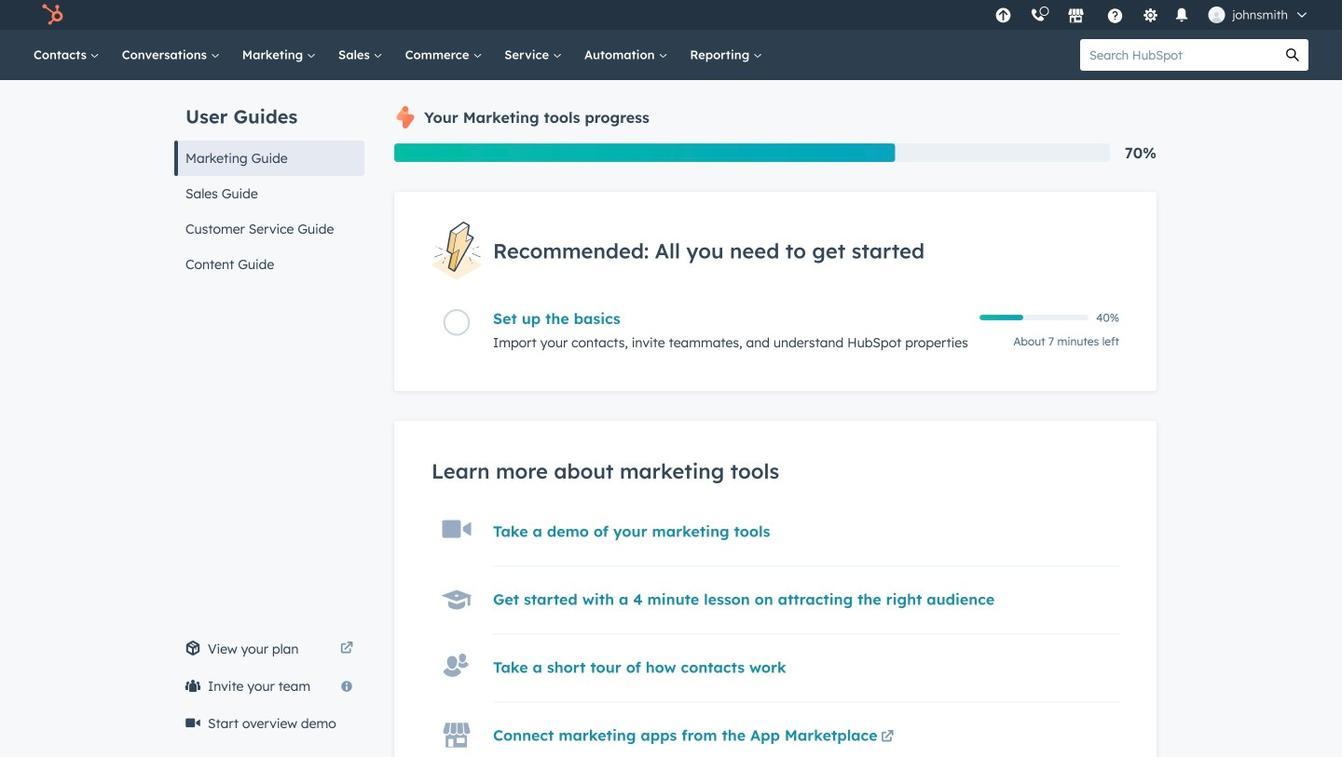 Task type: locate. For each thing, give the bounding box(es) containing it.
1 link opens in a new window image from the top
[[340, 638, 353, 661]]

2 link opens in a new window image from the top
[[340, 643, 353, 656]]

menu
[[985, 0, 1320, 30]]

1 link opens in a new window image from the top
[[881, 727, 894, 750]]

link opens in a new window image
[[881, 727, 894, 750], [881, 732, 894, 745]]

link opens in a new window image
[[340, 638, 353, 661], [340, 643, 353, 656]]

[object object] complete progress bar
[[980, 315, 1023, 321]]

Search HubSpot search field
[[1080, 39, 1277, 71]]

progress bar
[[394, 144, 895, 162]]

2 link opens in a new window image from the top
[[881, 732, 894, 745]]



Task type: vqa. For each thing, say whether or not it's contained in the screenshot.
Theme
no



Task type: describe. For each thing, give the bounding box(es) containing it.
user guides element
[[174, 80, 364, 282]]

john smith image
[[1208, 7, 1225, 23]]

marketplaces image
[[1067, 8, 1084, 25]]



